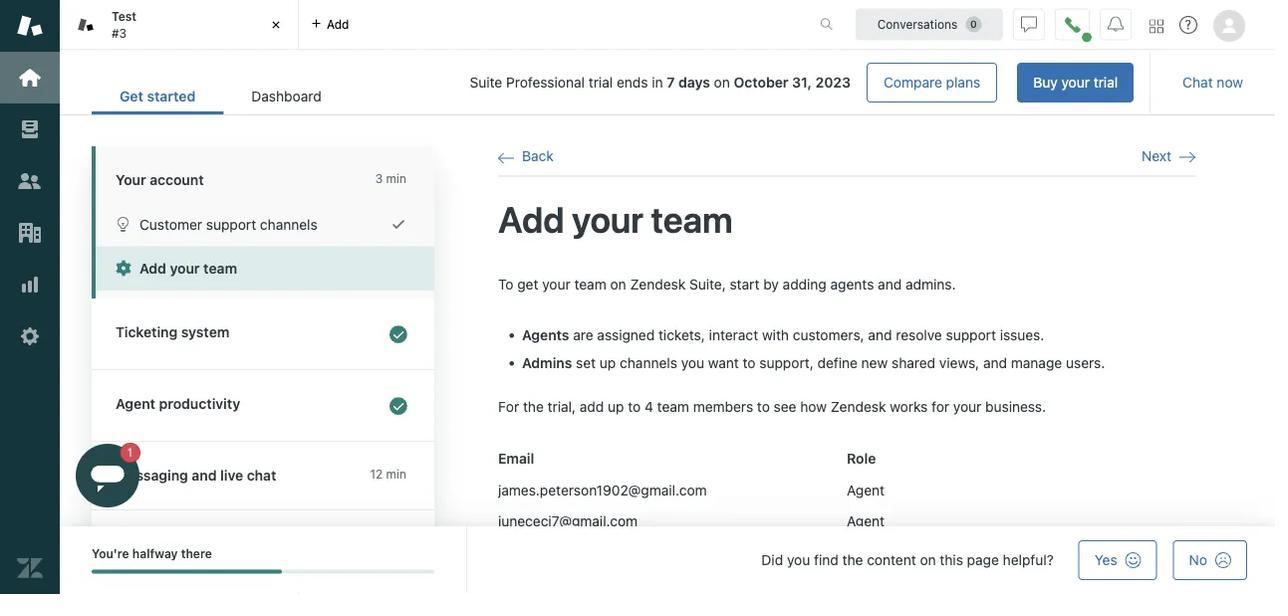 Task type: locate. For each thing, give the bounding box(es) containing it.
add inside button
[[139, 261, 166, 277]]

1 vertical spatial add
[[580, 399, 604, 416]]

0 horizontal spatial the
[[523, 399, 544, 416]]

agent left productivity
[[116, 396, 155, 412]]

yes
[[1095, 552, 1118, 569]]

2023
[[816, 74, 851, 91]]

agent down 'role'
[[847, 482, 885, 499]]

min
[[386, 172, 407, 186], [386, 468, 407, 482]]

get help image
[[1180, 16, 1198, 34]]

section
[[365, 63, 1134, 103]]

1 vertical spatial add
[[139, 261, 166, 277]]

add right trial,
[[580, 399, 604, 416]]

0 vertical spatial you
[[681, 355, 704, 372]]

1 vertical spatial agent
[[847, 482, 885, 499]]

1 horizontal spatial the
[[842, 552, 863, 569]]

agent for junececi7@gmail.com
[[847, 514, 885, 530]]

customer support channels
[[139, 216, 318, 233]]

did you find the content on this page helpful?
[[762, 552, 1054, 569]]

October 31, 2023 text field
[[734, 74, 851, 91]]

live
[[220, 468, 243, 484]]

for
[[932, 399, 950, 416]]

email
[[498, 451, 534, 467]]

you
[[681, 355, 704, 372], [787, 552, 810, 569]]

footer
[[60, 527, 1275, 595]]

1 trial from the left
[[1094, 74, 1118, 91]]

up left '4'
[[608, 399, 624, 416]]

1 vertical spatial channels
[[620, 355, 677, 372]]

12
[[370, 468, 383, 482]]

2 trial from the left
[[589, 74, 613, 91]]

the
[[523, 399, 544, 416], [842, 552, 863, 569]]

chat
[[247, 468, 276, 484]]

trial for your
[[1094, 74, 1118, 91]]

trial left the ends at top
[[589, 74, 613, 91]]

to
[[498, 276, 514, 292]]

plans
[[946, 74, 981, 91]]

views image
[[17, 117, 43, 142]]

tickets,
[[659, 327, 705, 344]]

tab
[[60, 0, 299, 50]]

add your team
[[498, 198, 733, 240], [139, 261, 237, 277]]

ticketing
[[116, 324, 178, 341]]

admins
[[522, 355, 572, 372]]

up
[[600, 355, 616, 372], [608, 399, 624, 416]]

1 min from the top
[[386, 172, 407, 186]]

add
[[498, 198, 564, 240], [139, 261, 166, 277]]

you inside footer
[[787, 552, 810, 569]]

members
[[693, 399, 753, 416]]

zendesk products image
[[1150, 19, 1164, 33]]

agent up content
[[847, 514, 885, 530]]

0 horizontal spatial zendesk
[[630, 276, 686, 292]]

suite,
[[689, 276, 726, 292]]

get
[[120, 88, 143, 105]]

add your team button
[[96, 247, 434, 291]]

you inside region
[[681, 355, 704, 372]]

1 vertical spatial support
[[946, 327, 996, 344]]

next button
[[1142, 147, 1196, 166]]

1 horizontal spatial channels
[[620, 355, 677, 372]]

add right close image
[[327, 17, 349, 31]]

0 horizontal spatial you
[[681, 355, 704, 372]]

2 min from the top
[[386, 468, 407, 482]]

0 vertical spatial the
[[523, 399, 544, 416]]

admins.
[[906, 276, 956, 292]]

31,
[[792, 74, 812, 91]]

buy
[[1033, 74, 1058, 91]]

ticketing system button
[[92, 299, 430, 370]]

admin image
[[17, 324, 43, 350]]

0 horizontal spatial add your team
[[139, 261, 237, 277]]

2 vertical spatial agent
[[847, 514, 885, 530]]

support
[[206, 216, 256, 233], [946, 327, 996, 344]]

support up views,
[[946, 327, 996, 344]]

trial down notifications image at right top
[[1094, 74, 1118, 91]]

add down back button
[[498, 198, 564, 240]]

0 horizontal spatial trial
[[589, 74, 613, 91]]

on up the assigned
[[610, 276, 626, 292]]

ends
[[617, 74, 648, 91]]

0 vertical spatial add
[[327, 17, 349, 31]]

trial for professional
[[589, 74, 613, 91]]

on inside section
[[714, 74, 730, 91]]

trial inside button
[[1094, 74, 1118, 91]]

1 vertical spatial on
[[610, 276, 626, 292]]

region containing to get your team on zendesk suite, start by adding agents and admins.
[[498, 275, 1196, 595]]

you right did
[[787, 552, 810, 569]]

min inside the "your account" heading
[[386, 172, 407, 186]]

chat now button
[[1167, 63, 1259, 103]]

customers,
[[793, 327, 864, 344]]

reporting image
[[17, 272, 43, 298]]

team down customer support channels
[[203, 261, 237, 277]]

you're halfway there
[[92, 547, 212, 561]]

team up suite,
[[651, 198, 733, 240]]

1 vertical spatial you
[[787, 552, 810, 569]]

your account
[[116, 172, 204, 188]]

main element
[[0, 0, 60, 595]]

professional
[[506, 74, 585, 91]]

conversations button
[[856, 8, 1003, 40]]

1 horizontal spatial add your team
[[498, 198, 733, 240]]

on right the days
[[714, 74, 730, 91]]

the inside footer
[[842, 552, 863, 569]]

and right agents
[[878, 276, 902, 292]]

the right for
[[523, 399, 544, 416]]

your
[[1062, 74, 1090, 91], [572, 198, 644, 240], [170, 261, 200, 277], [542, 276, 571, 292], [953, 399, 982, 416]]

region
[[498, 275, 1196, 595]]

0 vertical spatial add
[[498, 198, 564, 240]]

0 vertical spatial channels
[[260, 216, 318, 233]]

zendesk right how
[[831, 399, 886, 416]]

min right 12 on the bottom left of page
[[386, 468, 407, 482]]

agent productivity
[[116, 396, 240, 412]]

1 horizontal spatial trial
[[1094, 74, 1118, 91]]

1 vertical spatial min
[[386, 468, 407, 482]]

2 vertical spatial on
[[920, 552, 936, 569]]

tab list
[[92, 78, 349, 115]]

issues.
[[1000, 327, 1044, 344]]

the right find
[[842, 552, 863, 569]]

0 horizontal spatial channels
[[260, 216, 318, 233]]

progress bar image
[[92, 570, 282, 574]]

0 vertical spatial on
[[714, 74, 730, 91]]

agents are assigned tickets, interact with customers, and resolve support issues.
[[522, 327, 1044, 344]]

min for messaging and live chat
[[386, 468, 407, 482]]

0 horizontal spatial add
[[327, 17, 349, 31]]

1 horizontal spatial you
[[787, 552, 810, 569]]

add down customer
[[139, 261, 166, 277]]

suite
[[470, 74, 502, 91]]

0 horizontal spatial add
[[139, 261, 166, 277]]

zendesk
[[630, 276, 686, 292], [831, 399, 886, 416]]

shared
[[892, 355, 936, 372]]

compare plans button
[[867, 63, 998, 103]]

section containing compare plans
[[365, 63, 1134, 103]]

to left see
[[757, 399, 770, 416]]

users.
[[1066, 355, 1105, 372]]

you down 'tickets,'
[[681, 355, 704, 372]]

zendesk left suite,
[[630, 276, 686, 292]]

1 horizontal spatial add
[[580, 399, 604, 416]]

channels inside button
[[260, 216, 318, 233]]

0 vertical spatial agent
[[116, 396, 155, 412]]

1 vertical spatial the
[[842, 552, 863, 569]]

on left this
[[920, 552, 936, 569]]

add
[[327, 17, 349, 31], [580, 399, 604, 416]]

channels up add your team button
[[260, 216, 318, 233]]

channels inside region
[[620, 355, 677, 372]]

0 vertical spatial min
[[386, 172, 407, 186]]

on inside footer
[[920, 552, 936, 569]]

1 horizontal spatial add
[[498, 198, 564, 240]]

content
[[867, 552, 916, 569]]

dashboard tab
[[223, 78, 349, 115]]

agent
[[116, 396, 155, 412], [847, 482, 885, 499], [847, 514, 885, 530]]

1 horizontal spatial support
[[946, 327, 996, 344]]

helpful?
[[1003, 552, 1054, 569]]

0 vertical spatial add your team
[[498, 198, 733, 240]]

messaging and live chat
[[116, 468, 276, 484]]

channels
[[260, 216, 318, 233], [620, 355, 677, 372]]

trial
[[1094, 74, 1118, 91], [589, 74, 613, 91]]

min for your account
[[386, 172, 407, 186]]

productivity
[[159, 396, 240, 412]]

support up add your team button
[[206, 216, 256, 233]]

1 vertical spatial add your team
[[139, 261, 237, 277]]

1 horizontal spatial on
[[714, 74, 730, 91]]

are
[[573, 327, 593, 344]]

min right 3
[[386, 172, 407, 186]]

0 horizontal spatial on
[[610, 276, 626, 292]]

get started image
[[17, 65, 43, 91]]

on
[[714, 74, 730, 91], [610, 276, 626, 292], [920, 552, 936, 569]]

to right want
[[743, 355, 756, 372]]

your account heading
[[92, 146, 434, 202]]

up right set
[[600, 355, 616, 372]]

channels down the assigned
[[620, 355, 677, 372]]

team
[[651, 198, 733, 240], [203, 261, 237, 277], [574, 276, 607, 292], [657, 399, 689, 416]]

assigned
[[597, 327, 655, 344]]

days
[[679, 74, 710, 91]]

0 vertical spatial support
[[206, 216, 256, 233]]

manage
[[1011, 355, 1062, 372]]

1 vertical spatial up
[[608, 399, 624, 416]]

and right views,
[[983, 355, 1007, 372]]

agent inside dropdown button
[[116, 396, 155, 412]]

0 horizontal spatial support
[[206, 216, 256, 233]]

add inside region
[[580, 399, 604, 416]]

2 horizontal spatial on
[[920, 552, 936, 569]]

to left '4'
[[628, 399, 641, 416]]

zendesk support image
[[17, 13, 43, 39]]

1 vertical spatial zendesk
[[831, 399, 886, 416]]

notifications image
[[1108, 16, 1124, 32]]

your inside content-title region
[[572, 198, 644, 240]]

no button
[[1173, 541, 1247, 581]]



Task type: describe. For each thing, give the bounding box(es) containing it.
see
[[774, 399, 797, 416]]

zendesk image
[[17, 556, 43, 582]]

support,
[[760, 355, 814, 372]]

1 horizontal spatial zendesk
[[831, 399, 886, 416]]

1 horizontal spatial to
[[743, 355, 756, 372]]

back button
[[498, 147, 554, 166]]

james.peterson1902@gmail.com
[[498, 482, 707, 499]]

button displays agent's chat status as invisible. image
[[1021, 16, 1037, 32]]

business.
[[985, 399, 1046, 416]]

suite professional trial ends in 7 days on october 31, 2023
[[470, 74, 851, 91]]

want
[[708, 355, 739, 372]]

no
[[1189, 552, 1208, 569]]

october
[[734, 74, 789, 91]]

progress-bar progress bar
[[92, 570, 434, 574]]

add button
[[299, 0, 361, 49]]

junececi7@gmail.com
[[498, 514, 638, 530]]

test #3
[[112, 10, 137, 40]]

interact
[[709, 327, 758, 344]]

0 vertical spatial up
[[600, 355, 616, 372]]

account
[[150, 172, 204, 188]]

footer containing did you find the content on this page helpful?
[[60, 527, 1275, 595]]

get started
[[120, 88, 196, 105]]

how
[[800, 399, 827, 416]]

support inside region
[[946, 327, 996, 344]]

set
[[576, 355, 596, 372]]

compare
[[884, 74, 942, 91]]

agents
[[831, 276, 874, 292]]

new
[[862, 355, 888, 372]]

adding
[[783, 276, 827, 292]]

by
[[763, 276, 779, 292]]

close image
[[266, 15, 286, 35]]

support inside button
[[206, 216, 256, 233]]

0 vertical spatial zendesk
[[630, 276, 686, 292]]

page
[[967, 552, 999, 569]]

messaging
[[116, 468, 188, 484]]

team right '4'
[[657, 399, 689, 416]]

3 min
[[375, 172, 407, 186]]

dashboard
[[251, 88, 322, 105]]

tab list containing get started
[[92, 78, 349, 115]]

system
[[181, 324, 230, 341]]

resolve
[[896, 327, 942, 344]]

customer
[[139, 216, 202, 233]]

this
[[940, 552, 963, 569]]

tabs tab list
[[60, 0, 799, 50]]

start
[[730, 276, 760, 292]]

for the trial, add up to 4 team members to see how zendesk works for your business.
[[498, 399, 1046, 416]]

and left the live
[[192, 468, 217, 484]]

you're
[[92, 547, 129, 561]]

0 horizontal spatial to
[[628, 399, 641, 416]]

chat
[[1183, 74, 1213, 91]]

customer support channels button
[[96, 202, 434, 247]]

content-title region
[[498, 197, 1196, 243]]

tab containing test
[[60, 0, 299, 50]]

back
[[522, 148, 554, 164]]

on inside region
[[610, 276, 626, 292]]

#3
[[112, 26, 127, 40]]

agent for james.peterson1902@gmail.com
[[847, 482, 885, 499]]

buy your trial button
[[1017, 63, 1134, 103]]

ticketing system
[[116, 324, 230, 341]]

4
[[645, 399, 653, 416]]

now
[[1217, 74, 1243, 91]]

agent productivity button
[[92, 371, 430, 441]]

team inside button
[[203, 261, 237, 277]]

compare plans
[[884, 74, 981, 91]]

3
[[375, 172, 383, 186]]

views,
[[939, 355, 980, 372]]

define
[[817, 355, 858, 372]]

with
[[762, 327, 789, 344]]

find
[[814, 552, 839, 569]]

add inside add popup button
[[327, 17, 349, 31]]

7
[[667, 74, 675, 91]]

your
[[116, 172, 146, 188]]

customers image
[[17, 168, 43, 194]]

halfway
[[132, 547, 178, 561]]

buy your trial
[[1033, 74, 1118, 91]]

for
[[498, 399, 519, 416]]

works
[[890, 399, 928, 416]]

organizations image
[[17, 220, 43, 246]]

in
[[652, 74, 663, 91]]

admins set up channels you want to support, define new shared views, and manage users.
[[522, 355, 1105, 372]]

test
[[112, 10, 137, 23]]

there
[[181, 547, 212, 561]]

team up "are"
[[574, 276, 607, 292]]

trial,
[[548, 399, 576, 416]]

the inside region
[[523, 399, 544, 416]]

yes button
[[1079, 541, 1157, 581]]

get
[[517, 276, 538, 292]]

next
[[1142, 148, 1172, 164]]

add your team inside add your team button
[[139, 261, 237, 277]]

add your team inside content-title region
[[498, 198, 733, 240]]

role
[[847, 451, 876, 467]]

and up new
[[868, 327, 892, 344]]

agents
[[522, 327, 569, 344]]

2 horizontal spatial to
[[757, 399, 770, 416]]

team inside content-title region
[[651, 198, 733, 240]]

add inside content-title region
[[498, 198, 564, 240]]



Task type: vqa. For each thing, say whether or not it's contained in the screenshot.
'Email'
yes



